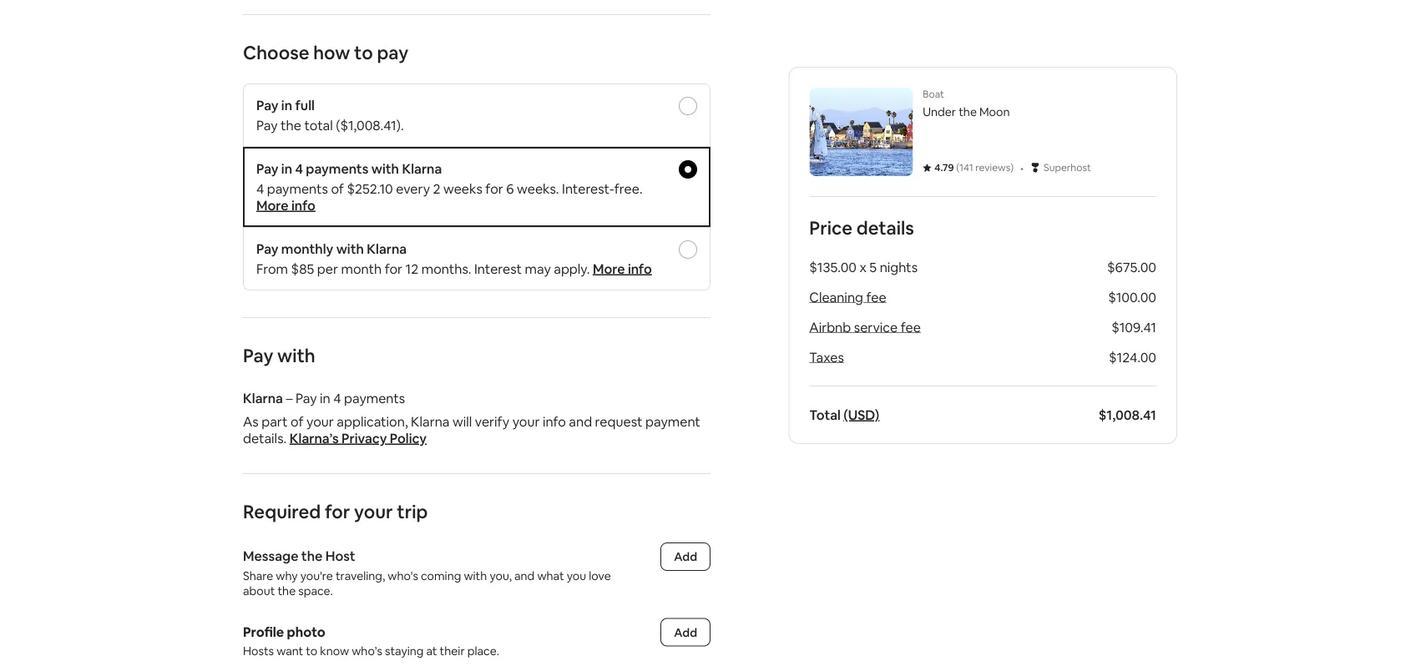 Task type: describe. For each thing, give the bounding box(es) containing it.
about
[[243, 583, 275, 598]]

–
[[286, 390, 293, 407]]

message the host share why you're traveling, who's coming with you, and what you love about the space.
[[243, 548, 614, 598]]

pay for pay with
[[243, 344, 273, 367]]

details.
[[243, 430, 287, 447]]

request
[[595, 413, 643, 430]]

part
[[262, 413, 288, 430]]

pay
[[377, 41, 408, 64]]

photo
[[287, 623, 326, 641]]

more inside pay in 4 payments with klarna 4 payments of $252.10 every 2 weeks for 6 weeks. interest-free. more info
[[256, 197, 289, 214]]

(usd) button
[[844, 406, 880, 423]]

who's
[[352, 644, 382, 659]]

you're
[[300, 568, 333, 583]]

reviews
[[976, 161, 1011, 174]]

)
[[1011, 161, 1014, 174]]

how
[[313, 41, 350, 64]]

info inside "as part of your application, klarna will verify your info and request payment details."
[[543, 413, 566, 430]]

pay monthly with klarna from $85 per month for 12 months. interest may apply. more info
[[256, 240, 652, 277]]

apply.
[[554, 260, 590, 277]]

payment
[[646, 413, 701, 430]]

•
[[1021, 159, 1024, 176]]

add button for message the host
[[661, 543, 711, 571]]

what
[[537, 568, 564, 583]]

space.
[[298, 583, 333, 598]]

love
[[589, 568, 611, 583]]

klarna inside "as part of your application, klarna will verify your info and request payment details."
[[411, 413, 450, 430]]

months.
[[422, 260, 471, 277]]

privacy
[[342, 430, 387, 447]]

pay for pay in 4 payments with klarna 4 payments of $252.10 every 2 weeks for 6 weeks. interest-free. more info
[[256, 160, 278, 177]]

under
[[923, 104, 956, 119]]

boat
[[923, 88, 944, 101]]

info inside "pay monthly with klarna from $85 per month for 12 months. interest may apply. more info"
[[628, 260, 652, 277]]

taxes button
[[809, 349, 844, 366]]

add for profile photo
[[674, 625, 697, 640]]

free.
[[614, 180, 643, 197]]

2 vertical spatial in
[[320, 390, 330, 407]]

airbnb service fee button
[[809, 319, 921, 336]]

will
[[453, 413, 472, 430]]

hosts
[[243, 644, 274, 659]]

the inside pay in full pay the total ($1,008.41).
[[281, 116, 301, 134]]

0 horizontal spatial your
[[307, 413, 334, 430]]

12
[[406, 260, 419, 277]]

monthly
[[281, 240, 333, 257]]

profile
[[243, 623, 284, 641]]

klarna inside pay in 4 payments with klarna 4 payments of $252.10 every 2 weeks for 6 weeks. interest-free. more info
[[402, 160, 442, 177]]

message
[[243, 548, 299, 565]]

pay in full pay the total ($1,008.41).
[[256, 96, 404, 134]]

more info button for pay in 4 payments with klarna 4 payments of $252.10 every 2 weeks for 6 weeks. interest-free. more info
[[256, 197, 316, 214]]

1 horizontal spatial your
[[354, 500, 393, 524]]

with inside message the host share why you're traveling, who's coming with you, and what you love about the space.
[[464, 568, 487, 583]]

$85
[[291, 260, 314, 277]]

moon
[[980, 104, 1010, 119]]

pay right –
[[296, 390, 317, 407]]

pay with
[[243, 344, 315, 367]]

5
[[870, 258, 877, 276]]

month
[[341, 260, 382, 277]]

2 horizontal spatial your
[[512, 413, 540, 430]]

policy
[[390, 430, 427, 447]]

total
[[304, 116, 333, 134]]

and inside "as part of your application, klarna will verify your info and request payment details."
[[569, 413, 592, 430]]

more info button for pay monthly with klarna from $85 per month for 12 months. interest may apply. more info
[[593, 260, 652, 277]]

total (usd)
[[809, 406, 880, 423]]

4.79 ( 141 reviews )
[[935, 161, 1014, 174]]

as part of your application, klarna will verify your info and request payment details.
[[243, 413, 701, 447]]

$100.00
[[1108, 289, 1157, 306]]

coming
[[421, 568, 461, 583]]

$252.10
[[347, 180, 393, 197]]

full
[[295, 96, 315, 114]]

their
[[440, 644, 465, 659]]

(usd)
[[844, 406, 880, 423]]

klarna's privacy policy
[[290, 430, 427, 447]]

weeks
[[443, 180, 483, 197]]

nights
[[880, 258, 918, 276]]

service
[[854, 319, 898, 336]]

details
[[857, 216, 914, 240]]

from
[[256, 260, 288, 277]]

klarna's privacy policy link
[[290, 430, 427, 447]]

cleaning fee
[[809, 289, 887, 306]]

at
[[426, 644, 437, 659]]

0 vertical spatial payments
[[306, 160, 369, 177]]

1 vertical spatial 4
[[256, 180, 264, 197]]

traveling,
[[336, 568, 385, 583]]

pay for pay in full pay the total ($1,008.41).
[[256, 96, 278, 114]]

host
[[325, 548, 355, 565]]

per
[[317, 260, 338, 277]]

airbnb
[[809, 319, 851, 336]]

interest
[[474, 260, 522, 277]]

trip
[[397, 500, 428, 524]]

as
[[243, 413, 259, 430]]



Task type: locate. For each thing, give the bounding box(es) containing it.
boat under the moon
[[923, 88, 1010, 119]]

in left full
[[281, 96, 292, 114]]

pay
[[256, 96, 278, 114], [256, 116, 278, 134], [256, 160, 278, 177], [256, 240, 278, 257], [243, 344, 273, 367], [296, 390, 317, 407]]

in for full
[[281, 96, 292, 114]]

know
[[320, 644, 349, 659]]

and
[[569, 413, 592, 430], [514, 568, 535, 583]]

1 horizontal spatial for
[[385, 260, 403, 277]]

more info button up monthly
[[256, 197, 316, 214]]

2 vertical spatial for
[[325, 500, 350, 524]]

1 vertical spatial for
[[385, 260, 403, 277]]

of inside pay in 4 payments with klarna 4 payments of $252.10 every 2 weeks for 6 weeks. interest-free. more info
[[331, 180, 344, 197]]

1 vertical spatial in
[[281, 160, 292, 177]]

payments up monthly
[[267, 180, 328, 197]]

price
[[809, 216, 853, 240]]

with
[[371, 160, 399, 177], [336, 240, 364, 257], [277, 344, 315, 367], [464, 568, 487, 583]]

0 vertical spatial fee
[[866, 289, 887, 306]]

in down pay in full pay the total ($1,008.41).
[[281, 160, 292, 177]]

0 horizontal spatial 4
[[256, 180, 264, 197]]

the down full
[[281, 116, 301, 134]]

2 add from the top
[[674, 625, 697, 640]]

required for your trip
[[243, 500, 428, 524]]

klarna up part
[[243, 390, 283, 407]]

2 horizontal spatial for
[[485, 180, 503, 197]]

in
[[281, 96, 292, 114], [281, 160, 292, 177], [320, 390, 330, 407]]

to
[[354, 41, 373, 64], [306, 644, 318, 659]]

for left 12
[[385, 260, 403, 277]]

your right verify
[[512, 413, 540, 430]]

pay left full
[[256, 96, 278, 114]]

0 horizontal spatial more
[[256, 197, 289, 214]]

0 horizontal spatial to
[[306, 644, 318, 659]]

0 vertical spatial to
[[354, 41, 373, 64]]

1 vertical spatial of
[[291, 413, 304, 430]]

6
[[506, 180, 514, 197]]

your
[[307, 413, 334, 430], [512, 413, 540, 430], [354, 500, 393, 524]]

pay up from
[[256, 240, 278, 257]]

1 horizontal spatial info
[[543, 413, 566, 430]]

info right apply.
[[628, 260, 652, 277]]

in right –
[[320, 390, 330, 407]]

klarna – pay in 4 payments
[[243, 390, 405, 407]]

why
[[276, 568, 298, 583]]

1 vertical spatial fee
[[901, 319, 921, 336]]

0 vertical spatial and
[[569, 413, 592, 430]]

required
[[243, 500, 321, 524]]

pay inside pay in 4 payments with klarna 4 payments of $252.10 every 2 weeks for 6 weeks. interest-free. more info
[[256, 160, 278, 177]]

1 vertical spatial info
[[628, 260, 652, 277]]

verify
[[475, 413, 510, 430]]

4.79
[[935, 161, 954, 174]]

pay for pay monthly with klarna from $85 per month for 12 months. interest may apply. more info
[[256, 240, 278, 257]]

choose how to pay
[[243, 41, 408, 64]]

1 vertical spatial and
[[514, 568, 535, 583]]

klarna left will
[[411, 413, 450, 430]]

klarna's
[[290, 430, 339, 447]]

fee
[[866, 289, 887, 306], [901, 319, 921, 336]]

0 vertical spatial more
[[256, 197, 289, 214]]

add
[[674, 549, 697, 565], [674, 625, 697, 640]]

profile photo hosts want to know who's staying at their place.
[[243, 623, 499, 659]]

1 add from the top
[[674, 549, 697, 565]]

0 horizontal spatial fee
[[866, 289, 887, 306]]

add for message the host
[[674, 549, 697, 565]]

1 vertical spatial more info button
[[593, 260, 652, 277]]

with left you,
[[464, 568, 487, 583]]

0 vertical spatial 4
[[295, 160, 303, 177]]

of inside "as part of your application, klarna will verify your info and request payment details."
[[291, 413, 304, 430]]

0 vertical spatial add
[[674, 549, 697, 565]]

with inside pay in 4 payments with klarna 4 payments of $252.10 every 2 weeks for 6 weeks. interest-free. more info
[[371, 160, 399, 177]]

for
[[485, 180, 503, 197], [385, 260, 403, 277], [325, 500, 350, 524]]

interest-
[[562, 180, 614, 197]]

pay down pay in full pay the total ($1,008.41).
[[256, 160, 278, 177]]

in inside pay in 4 payments with klarna 4 payments of $252.10 every 2 weeks for 6 weeks. interest-free. more info
[[281, 160, 292, 177]]

1 horizontal spatial fee
[[901, 319, 921, 336]]

2 vertical spatial payments
[[344, 390, 405, 407]]

for inside "pay monthly with klarna from $85 per month for 12 months. interest may apply. more info"
[[385, 260, 403, 277]]

with up month
[[336, 240, 364, 257]]

None radio
[[679, 160, 697, 179]]

0 vertical spatial more info button
[[256, 197, 316, 214]]

the left moon
[[959, 104, 977, 119]]

$124.00
[[1109, 349, 1157, 366]]

more info button
[[256, 197, 316, 214], [593, 260, 652, 277]]

0 horizontal spatial of
[[291, 413, 304, 430]]

pay left the total
[[256, 116, 278, 134]]

0 horizontal spatial info
[[291, 197, 316, 214]]

every
[[396, 180, 430, 197]]

you,
[[490, 568, 512, 583]]

the up you're
[[301, 548, 323, 565]]

2
[[433, 180, 441, 197]]

2 horizontal spatial info
[[628, 260, 652, 277]]

2 vertical spatial info
[[543, 413, 566, 430]]

cleaning fee button
[[809, 289, 887, 306]]

x
[[860, 258, 867, 276]]

add button
[[661, 543, 711, 571], [661, 618, 711, 647]]

0 vertical spatial in
[[281, 96, 292, 114]]

share
[[243, 568, 273, 583]]

pay inside "pay monthly with klarna from $85 per month for 12 months. interest may apply. more info"
[[256, 240, 278, 257]]

more up monthly
[[256, 197, 289, 214]]

more inside "pay monthly with klarna from $85 per month for 12 months. interest may apply. more info"
[[593, 260, 625, 277]]

more info button right apply.
[[593, 260, 652, 277]]

your left trip
[[354, 500, 393, 524]]

None radio
[[679, 97, 697, 115], [679, 241, 697, 259], [679, 97, 697, 115], [679, 241, 697, 259]]

1 horizontal spatial to
[[354, 41, 373, 64]]

payments up application,
[[344, 390, 405, 407]]

$135.00
[[809, 258, 857, 276]]

more right apply.
[[593, 260, 625, 277]]

1 horizontal spatial of
[[331, 180, 344, 197]]

141
[[959, 161, 973, 174]]

(
[[956, 161, 959, 174]]

to inside profile photo hosts want to know who's staying at their place.
[[306, 644, 318, 659]]

0 vertical spatial info
[[291, 197, 316, 214]]

to left pay
[[354, 41, 373, 64]]

want
[[277, 644, 303, 659]]

the right about
[[278, 583, 296, 598]]

with up $252.10
[[371, 160, 399, 177]]

$1,008.41
[[1099, 406, 1157, 423]]

staying
[[385, 644, 424, 659]]

fee up service
[[866, 289, 887, 306]]

place.
[[467, 644, 499, 659]]

price details
[[809, 216, 914, 240]]

4 up application,
[[333, 390, 341, 407]]

info inside pay in 4 payments with klarna 4 payments of $252.10 every 2 weeks for 6 weeks. interest-free. more info
[[291, 197, 316, 214]]

airbnb service fee
[[809, 319, 921, 336]]

pay in 4 payments with klarna 4 payments of $252.10 every 2 weeks for 6 weeks. interest-free. more info
[[256, 160, 643, 214]]

in for 4
[[281, 160, 292, 177]]

for left 6
[[485, 180, 503, 197]]

1 vertical spatial more
[[593, 260, 625, 277]]

weeks.
[[517, 180, 559, 197]]

for inside pay in 4 payments with klarna 4 payments of $252.10 every 2 weeks for 6 weeks. interest-free. more info
[[485, 180, 503, 197]]

of
[[331, 180, 344, 197], [291, 413, 304, 430]]

for up host
[[325, 500, 350, 524]]

in inside pay in full pay the total ($1,008.41).
[[281, 96, 292, 114]]

1 vertical spatial payments
[[267, 180, 328, 197]]

total
[[809, 406, 841, 423]]

and inside message the host share why you're traveling, who's coming with you, and what you love about the space.
[[514, 568, 535, 583]]

with up –
[[277, 344, 315, 367]]

1 vertical spatial to
[[306, 644, 318, 659]]

0 vertical spatial for
[[485, 180, 503, 197]]

fee right service
[[901, 319, 921, 336]]

and right you,
[[514, 568, 535, 583]]

0 horizontal spatial more info button
[[256, 197, 316, 214]]

0 vertical spatial add button
[[661, 543, 711, 571]]

to down photo
[[306, 644, 318, 659]]

4 down pay in full pay the total ($1,008.41).
[[295, 160, 303, 177]]

choose
[[243, 41, 309, 64]]

1 vertical spatial add
[[674, 625, 697, 640]]

2 vertical spatial 4
[[333, 390, 341, 407]]

you
[[567, 568, 586, 583]]

$135.00 x 5 nights
[[809, 258, 918, 276]]

1 vertical spatial add button
[[661, 618, 711, 647]]

klarna up 12
[[367, 240, 407, 257]]

0 vertical spatial of
[[331, 180, 344, 197]]

of left $252.10
[[331, 180, 344, 197]]

application,
[[337, 413, 408, 430]]

pay up as
[[243, 344, 273, 367]]

cleaning
[[809, 289, 863, 306]]

2 horizontal spatial 4
[[333, 390, 341, 407]]

the inside boat under the moon
[[959, 104, 977, 119]]

0 horizontal spatial for
[[325, 500, 350, 524]]

1 horizontal spatial more info button
[[593, 260, 652, 277]]

your down the klarna – pay in 4 payments
[[307, 413, 334, 430]]

klarna up every
[[402, 160, 442, 177]]

1 horizontal spatial and
[[569, 413, 592, 430]]

1 horizontal spatial more
[[593, 260, 625, 277]]

1 add button from the top
[[661, 543, 711, 571]]

with inside "pay monthly with klarna from $85 per month for 12 months. interest may apply. more info"
[[336, 240, 364, 257]]

and left request
[[569, 413, 592, 430]]

add button for profile photo
[[661, 618, 711, 647]]

superhost
[[1044, 161, 1091, 174]]

2 add button from the top
[[661, 618, 711, 647]]

klarna inside "pay monthly with klarna from $85 per month for 12 months. interest may apply. more info"
[[367, 240, 407, 257]]

0 horizontal spatial and
[[514, 568, 535, 583]]

who's
[[388, 568, 418, 583]]

may
[[525, 260, 551, 277]]

taxes
[[809, 349, 844, 366]]

1 horizontal spatial 4
[[295, 160, 303, 177]]

of right part
[[291, 413, 304, 430]]

info right verify
[[543, 413, 566, 430]]

info up monthly
[[291, 197, 316, 214]]

payments up $252.10
[[306, 160, 369, 177]]

4 up from
[[256, 180, 264, 197]]



Task type: vqa. For each thing, say whether or not it's contained in the screenshot.
Entire rental unit Newly Refurbished Luxury Flat In South Hampstead
no



